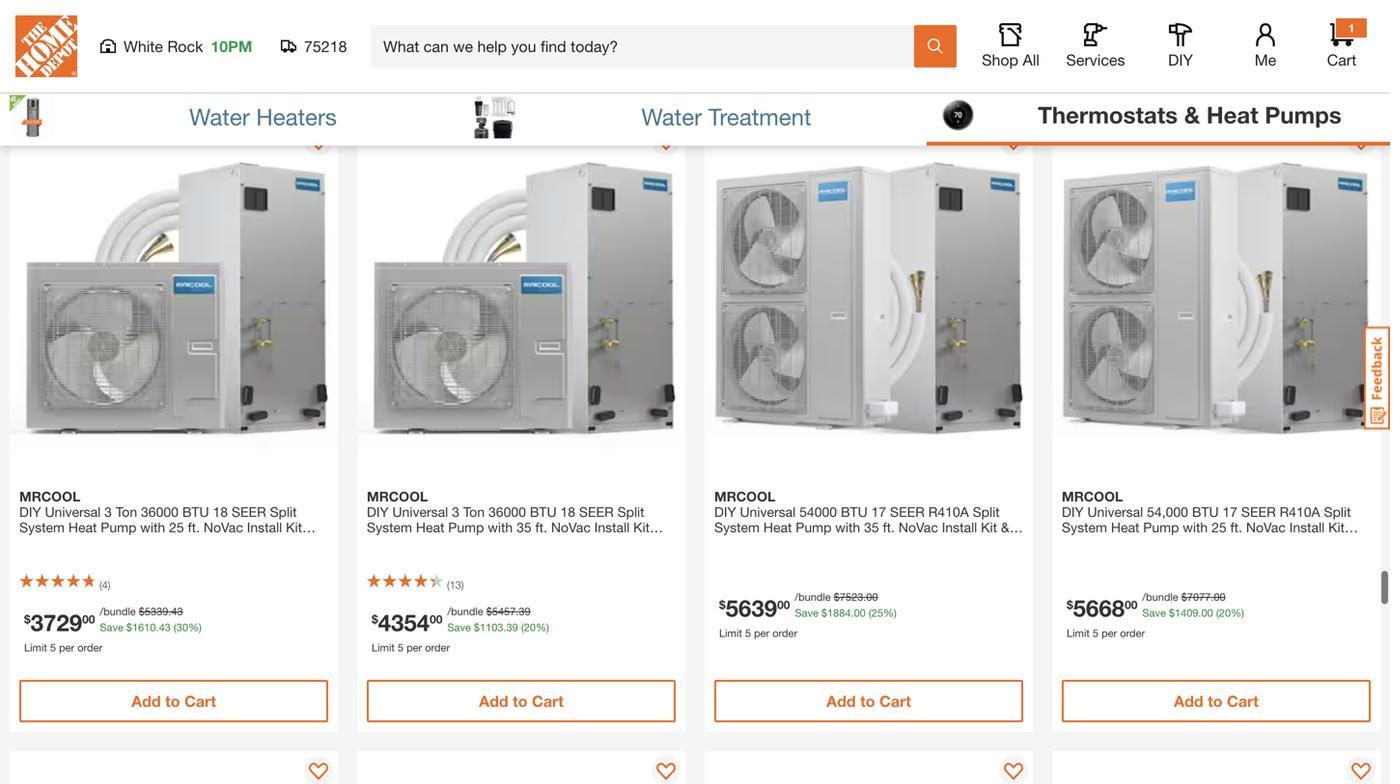 Task type: vqa. For each thing, say whether or not it's contained in the screenshot.
the 5
yes



Task type: describe. For each thing, give the bounding box(es) containing it.
r410a for 5668
[[1280, 504, 1320, 520]]

1103
[[480, 622, 503, 634]]

diy button
[[1150, 23, 1212, 70]]

order for 5639
[[773, 627, 797, 640]]

heat inside mrcool diy universal 54000 btu 17 seer r410a split system heat pump with 35 ft. novac install kit & 20kw heatkit -208/230-volt
[[763, 520, 792, 536]]

/bundle for 3729
[[100, 606, 136, 618]]

heat inside the mrcool diy universal 54,000 btu 17 seer r410a split system heat pump with 25 ft. novac install kit -208/230v
[[1111, 520, 1139, 536]]

1409
[[1175, 607, 1198, 620]]

btu inside mrcool diy universal 54000 btu 17 seer r410a split system heat pump with 35 ft. novac install kit & 20kw heatkit -208/230-volt
[[841, 504, 868, 520]]

thermostats & heat pumps button
[[927, 91, 1390, 149]]

limit for 5639
[[719, 627, 742, 640]]

7077
[[1187, 591, 1211, 604]]

36000 for 3729
[[141, 504, 179, 520]]

3 for 3729
[[104, 504, 112, 520]]

17 for 5668
[[1223, 504, 1238, 520]]

What can we help you find today? search field
[[383, 26, 913, 67]]

%) for 4354
[[536, 622, 549, 634]]

split inside the mrcool diy universal 54,000 btu 17 seer r410a split system heat pump with 25 ft. novac install kit -208/230v
[[1324, 504, 1351, 520]]

00 down 7523
[[854, 607, 866, 620]]

split inside mrcool diy universal 3 ton 36000 btu 18 seer split system heat pump with 25 ft. novac install kit 208/230v
[[270, 504, 297, 520]]

with inside the mrcool diy universal 54,000 btu 17 seer r410a split system heat pump with 25 ft. novac install kit -208/230v
[[1183, 520, 1208, 536]]

- inside the mrcool diy universal 54,000 btu 17 seer r410a split system heat pump with 25 ft. novac install kit -208/230v
[[1062, 535, 1067, 551]]

display image for diy universal 3 ton 36000 btu 18 seer split system heat pump with 25 ft. novac install kit 208/230v image
[[309, 133, 328, 153]]

5 for 5639
[[745, 627, 751, 640]]

order for 4354
[[425, 642, 450, 655]]

mrcool for diy universal 3 ton 36000 btu 18 seer split system heat pump with 35 ft. novac install kit 208/230v
[[367, 489, 428, 505]]

heatkit
[[753, 535, 795, 551]]

the home depot logo image
[[15, 15, 77, 77]]

54000
[[799, 504, 837, 520]]

thermostats & heat pumps
[[1038, 104, 1342, 132]]

& inside button
[[1184, 104, 1200, 132]]

thermostats & heat pumps image
[[936, 97, 980, 140]]

35 inside mrcool diy universal 54000 btu 17 seer r410a split system heat pump with 35 ft. novac install kit & 20kw heatkit -208/230-volt
[[864, 520, 879, 536]]

water heaters button
[[0, 91, 463, 149]]

7523
[[840, 591, 863, 604]]

all
[[1023, 51, 1040, 69]]

%) for 3729
[[188, 622, 202, 634]]

shop all button
[[980, 23, 1042, 70]]

pumps
[[1265, 104, 1342, 132]]

seer inside the mrcool diy universal 54,000 btu 17 seer r410a split system heat pump with 25 ft. novac install kit -208/230v
[[1241, 504, 1276, 520]]

diy inside button
[[1168, 51, 1193, 69]]

me button
[[1235, 23, 1296, 70]]

13
[[450, 579, 461, 592]]

with inside mrcool diy universal 54000 btu 17 seer r410a split system heat pump with 35 ft. novac install kit & 20kw heatkit -208/230-volt
[[835, 520, 860, 536]]

diy for mrcool diy universal 3 ton 36000 btu 18 seer split system heat pump with 35 ft. novac install kit 208/230v
[[367, 504, 389, 520]]

save for 3729
[[100, 622, 123, 634]]

208/230-
[[804, 535, 859, 551]]

ft. inside mrcool diy universal 3 ton 36000 btu 18 seer split system heat pump with 25 ft. novac install kit 208/230v
[[188, 520, 200, 536]]

25 for diy
[[169, 520, 184, 536]]

water treatment image
[[473, 99, 516, 142]]

4354
[[378, 609, 430, 637]]

( for 5668
[[1216, 607, 1219, 620]]

display image for mrcool diy universal 54000 btu 17 seer r410a split system heat pump with 35 ft. novac install kit & 20kw heatkit -208/230-volt
[[1004, 133, 1023, 153]]

services
[[1066, 51, 1125, 69]]

0 horizontal spatial 39
[[506, 622, 518, 634]]

36000 for 4354
[[488, 504, 526, 520]]

save for 5668
[[1142, 607, 1166, 620]]

$ 5668 00 /bundle $ 7077 . 00 save $ 1409 . 00 ( 20 %) limit 5 per order
[[1067, 591, 1244, 640]]

75218
[[304, 37, 347, 56]]

kit inside mrcool diy universal 3 ton 36000 btu 18 seer split system heat pump with 25 ft. novac install kit 208/230v
[[286, 520, 302, 536]]

per for 3729
[[59, 642, 75, 655]]

20kw
[[714, 535, 749, 551]]

btu inside mrcool diy universal 3 ton 36000 btu 18 seer split system heat pump with 25 ft. novac install kit 208/230v
[[182, 504, 209, 520]]

water treatment button
[[463, 91, 927, 149]]

kit inside mrcool diy universal 54000 btu 17 seer r410a split system heat pump with 35 ft. novac install kit & 20kw heatkit -208/230-volt
[[981, 520, 997, 536]]

heat inside mrcool diy universal 3 ton 36000 btu 18 seer split system heat pump with 25 ft. novac install kit 208/230v
[[68, 520, 97, 536]]

btu inside mrcool diy universal 3 ton 36000 btu 18 seer split system heat pump with 35 ft. novac install kit 208/230v
[[530, 504, 557, 520]]

/bundle for 4354
[[447, 606, 483, 618]]

order for 5668
[[1120, 627, 1145, 640]]

( up the '$ 4354 00 /bundle $ 5457 . 39 save $ 1103 . 39 ( 20 %) limit 5 per order'
[[447, 579, 450, 592]]

( up the $ 3729 00 /bundle $ 5339 . 43 save $ 1610 . 43 ( 30 %) limit 5 per order
[[99, 579, 102, 592]]

pump inside mrcool diy universal 54000 btu 17 seer r410a split system heat pump with 35 ft. novac install kit & 20kw heatkit -208/230-volt
[[796, 520, 832, 536]]

mrcool diy universal 54,000 btu 17 seer r410a split system heat pump with 25 ft. novac install kit -208/230v
[[1062, 489, 1351, 551]]

pump inside mrcool diy universal 3 ton 36000 btu 18 seer split system heat pump with 35 ft. novac install kit 208/230v
[[448, 520, 484, 536]]

diy for mrcool diy universal 3 ton 36000 btu 18 seer split system heat pump with 25 ft. novac install kit 208/230v
[[19, 504, 41, 520]]

universal for diy universal 3 ton 36000 btu 18 seer split system heat pump with 35 ft. novac install kit 208/230v
[[392, 504, 448, 520]]

limit 5 per order
[[719, 12, 797, 24]]

) for 4354
[[461, 579, 464, 592]]

5668
[[1073, 595, 1125, 622]]

save for 4354
[[447, 622, 471, 634]]

diy universal 5 ton 54000 btu 17 seer split system heat pump with 35 ft. novac install kit and 5kw heatkit 208/230v image
[[705, 752, 1033, 785]]

split inside mrcool diy universal 3 ton 36000 btu 18 seer split system heat pump with 35 ft. novac install kit 208/230v
[[617, 504, 644, 520]]

4
[[102, 579, 108, 592]]

$ 3729 00 /bundle $ 5339 . 43 save $ 1610 . 43 ( 30 %) limit 5 per order
[[24, 606, 202, 655]]

system inside mrcool diy universal 54000 btu 17 seer r410a split system heat pump with 35 ft. novac install kit & 20kw heatkit -208/230-volt
[[714, 520, 760, 536]]

water for water treatment
[[641, 106, 702, 134]]

heaters
[[256, 106, 337, 134]]

rock
[[167, 37, 203, 56]]

$ 4354 00 /bundle $ 5457 . 39 save $ 1103 . 39 ( 20 %) limit 5 per order
[[372, 606, 549, 655]]

per for 4354
[[406, 642, 422, 655]]

1 horizontal spatial 39
[[519, 606, 531, 618]]

25 inside the mrcool diy universal 54,000 btu 17 seer r410a split system heat pump with 25 ft. novac install kit -208/230v
[[1212, 520, 1227, 536]]

diy universal 54,000 btu 17 seer r410a split system heat pump with 25 ft. novac install kit -208/230v image
[[1052, 122, 1380, 450]]

5339
[[145, 606, 168, 618]]

75218 button
[[281, 37, 348, 56]]

00 left 1409 in the bottom right of the page
[[1125, 598, 1138, 612]]

limit for 5668
[[1067, 627, 1090, 640]]

display image for mrcool diy universal 54,000 btu 17 seer r410a split system heat pump with 25 ft. novac install kit -208/230v
[[1351, 133, 1371, 153]]

208/230v inside the mrcool diy universal 54,000 btu 17 seer r410a split system heat pump with 25 ft. novac install kit -208/230v
[[1067, 535, 1125, 551]]

novac inside mrcool diy universal 3 ton 36000 btu 18 seer split system heat pump with 25 ft. novac install kit 208/230v
[[204, 520, 243, 536]]

5 for 3729
[[50, 642, 56, 655]]

order for 3729
[[77, 642, 102, 655]]

) for 3729
[[108, 579, 110, 592]]

shop
[[982, 51, 1018, 69]]

00 right 7077 at right bottom
[[1214, 591, 1226, 604]]

%) for 5668
[[1231, 607, 1244, 620]]

r410a for 5639
[[928, 504, 969, 520]]

00 right 7523
[[866, 591, 878, 604]]

5457
[[492, 606, 516, 618]]

diy universal 54000 btu 17 seer r410asplitsystemheatpump50 ft. novac install kit20kw heatkit -208/230-volt image
[[10, 752, 338, 785]]

seer inside mrcool diy universal 3 ton 36000 btu 18 seer split system heat pump with 35 ft. novac install kit 208/230v
[[579, 504, 614, 520]]

( for 5639
[[869, 607, 871, 620]]

water for water heaters
[[189, 106, 250, 134]]

system inside mrcool diy universal 3 ton 36000 btu 18 seer split system heat pump with 35 ft. novac install kit 208/230v
[[367, 520, 412, 536]]

pump inside mrcool diy universal 3 ton 36000 btu 18 seer split system heat pump with 25 ft. novac install kit 208/230v
[[101, 520, 136, 536]]

per for 5639
[[754, 627, 770, 640]]

ft. inside mrcool diy universal 3 ton 36000 btu 18 seer split system heat pump with 35 ft. novac install kit 208/230v
[[535, 520, 547, 536]]



Task type: locate. For each thing, give the bounding box(es) containing it.
pump up $ 5668 00 /bundle $ 7077 . 00 save $ 1409 . 00 ( 20 %) limit 5 per order
[[1143, 520, 1179, 536]]

20
[[1219, 607, 1231, 620], [524, 622, 536, 634]]

5 inside the $ 5639 00 /bundle $ 7523 . 00 save $ 1884 . 00 ( 25 %) limit 5 per order
[[745, 627, 751, 640]]

1 horizontal spatial 25
[[871, 607, 883, 620]]

3729
[[31, 609, 82, 637]]

diy inside mrcool diy universal 3 ton 36000 btu 18 seer split system heat pump with 25 ft. novac install kit 208/230v
[[19, 504, 41, 520]]

display image for the diy universal 54000 btu 17 seer r410asplitsystemheatpump50 ft. novac install kit20kw heatkit -208/230-volt image at the bottom left
[[309, 764, 328, 783]]

diy universal 48,000 btu 18 seer r410a split system heat pump with 50 ft. novac install kit, 15kw heat kit -208/230v image
[[1052, 752, 1380, 785]]

208/230v for 4354
[[367, 535, 425, 551]]

seer inside mrcool diy universal 54000 btu 17 seer r410a split system heat pump with 35 ft. novac install kit & 20kw heatkit -208/230-volt
[[890, 504, 925, 520]]

18 for 4354
[[560, 504, 575, 520]]

1 vertical spatial 39
[[506, 622, 518, 634]]

mrcool inside mrcool diy universal 3 ton 36000 btu 18 seer split system heat pump with 35 ft. novac install kit 208/230v
[[367, 489, 428, 505]]

0 horizontal spatial r410a
[[928, 504, 969, 520]]

17
[[871, 504, 886, 520], [1223, 504, 1238, 520]]

2 ) from the left
[[461, 579, 464, 592]]

3 system from the left
[[714, 520, 760, 536]]

/bundle inside the '$ 4354 00 /bundle $ 5457 . 39 save $ 1103 . 39 ( 20 %) limit 5 per order'
[[447, 606, 483, 618]]

with up 7523
[[835, 520, 860, 536]]

cart 1
[[1327, 21, 1357, 69]]

20 right 1409 in the bottom right of the page
[[1219, 607, 1231, 620]]

system up the 5639
[[714, 520, 760, 536]]

1 horizontal spatial 208/230v
[[367, 535, 425, 551]]

ton inside mrcool diy universal 3 ton 36000 btu 18 seer split system heat pump with 35 ft. novac install kit 208/230v
[[463, 504, 485, 520]]

(
[[99, 579, 102, 592], [447, 579, 450, 592], [869, 607, 871, 620], [1216, 607, 1219, 620], [174, 622, 176, 634], [521, 622, 524, 634]]

universal up ( 13 )
[[392, 504, 448, 520]]

feedback link image
[[1364, 326, 1390, 431]]

kit inside mrcool diy universal 3 ton 36000 btu 18 seer split system heat pump with 35 ft. novac install kit 208/230v
[[633, 520, 650, 536]]

2 r410a from the left
[[1280, 504, 1320, 520]]

2 mrcool from the left
[[367, 489, 428, 505]]

pump inside the mrcool diy universal 54,000 btu 17 seer r410a split system heat pump with 25 ft. novac install kit -208/230v
[[1143, 520, 1179, 536]]

1 36000 from the left
[[141, 504, 179, 520]]

1 btu from the left
[[182, 504, 209, 520]]

( for 4354
[[521, 622, 524, 634]]

( right 1610
[[174, 622, 176, 634]]

1 horizontal spatial 18
[[560, 504, 575, 520]]

mrcool for diy universal 54,000 btu 17 seer r410a split system heat pump with 25 ft. novac install kit -208/230v
[[1062, 489, 1123, 505]]

00 inside the '$ 4354 00 /bundle $ 5457 . 39 save $ 1103 . 39 ( 20 %) limit 5 per order'
[[430, 613, 443, 626]]

0 horizontal spatial 35
[[517, 520, 532, 536]]

universal inside mrcool diy universal 54000 btu 17 seer r410a split system heat pump with 35 ft. novac install kit & 20kw heatkit -208/230-volt
[[740, 504, 796, 520]]

1 horizontal spatial 3
[[452, 504, 459, 520]]

1 horizontal spatial ton
[[463, 504, 485, 520]]

with up 7077 at right bottom
[[1183, 520, 1208, 536]]

ft. inside the mrcool diy universal 54,000 btu 17 seer r410a split system heat pump with 25 ft. novac install kit -208/230v
[[1230, 520, 1242, 536]]

universal up ( 4 )
[[45, 504, 101, 520]]

heat inside mrcool diy universal 3 ton 36000 btu 18 seer split system heat pump with 35 ft. novac install kit 208/230v
[[416, 520, 444, 536]]

%) for 5639
[[883, 607, 897, 620]]

20 inside the '$ 4354 00 /bundle $ 5457 . 39 save $ 1103 . 39 ( 20 %) limit 5 per order'
[[524, 622, 536, 634]]

services button
[[1065, 23, 1127, 70]]

ft.
[[188, 520, 200, 536], [535, 520, 547, 536], [883, 520, 895, 536], [1230, 520, 1242, 536]]

1 ) from the left
[[108, 579, 110, 592]]

0 horizontal spatial 36000
[[141, 504, 179, 520]]

add to cart button
[[367, 50, 676, 93], [714, 50, 1023, 93], [1062, 50, 1371, 93], [19, 681, 328, 723], [367, 681, 676, 723], [714, 681, 1023, 723], [1062, 681, 1371, 723]]

water heaters
[[189, 106, 337, 134]]

%) right 1610
[[188, 622, 202, 634]]

0 horizontal spatial )
[[108, 579, 110, 592]]

diy universal 3 ton 36000 btu 18 seer split system heat pump with 25 ft. novac install kit 208/230v image
[[10, 122, 338, 450]]

3
[[104, 504, 112, 520], [452, 504, 459, 520]]

/bundle down ( 4 )
[[100, 606, 136, 618]]

25 inside mrcool diy universal 3 ton 36000 btu 18 seer split system heat pump with 25 ft. novac install kit 208/230v
[[169, 520, 184, 536]]

2 with from the left
[[488, 520, 513, 536]]

25 inside the $ 5639 00 /bundle $ 7523 . 00 save $ 1884 . 00 ( 25 %) limit 5 per order
[[871, 607, 883, 620]]

1 install from the left
[[247, 520, 282, 536]]

with inside mrcool diy universal 3 ton 36000 btu 18 seer split system heat pump with 25 ft. novac install kit 208/230v
[[140, 520, 165, 536]]

43 left 30
[[159, 622, 171, 634]]

4 btu from the left
[[1192, 504, 1219, 520]]

3 universal from the left
[[740, 504, 796, 520]]

36000 inside mrcool diy universal 3 ton 36000 btu 18 seer split system heat pump with 25 ft. novac install kit 208/230v
[[141, 504, 179, 520]]

18 for 3729
[[213, 504, 228, 520]]

0 horizontal spatial -
[[799, 535, 804, 551]]

pump up ( 4 )
[[101, 520, 136, 536]]

36000
[[141, 504, 179, 520], [488, 504, 526, 520]]

2 3 from the left
[[452, 504, 459, 520]]

17 for 5639
[[871, 504, 886, 520]]

system up 5668
[[1062, 520, 1107, 536]]

25 for 5639
[[871, 607, 883, 620]]

diy for mrcool diy universal 54000 btu 17 seer r410a split system heat pump with 35 ft. novac install kit & 20kw heatkit -208/230-volt
[[714, 504, 736, 520]]

1 18 from the left
[[213, 504, 228, 520]]

universal inside mrcool diy universal 3 ton 36000 btu 18 seer split system heat pump with 25 ft. novac install kit 208/230v
[[45, 504, 101, 520]]

&
[[1184, 104, 1200, 132], [1001, 520, 1010, 536]]

mrcool
[[19, 489, 80, 505], [367, 489, 428, 505], [714, 489, 775, 505], [1062, 489, 1123, 505]]

5 for 5668
[[1093, 627, 1099, 640]]

1 with from the left
[[140, 520, 165, 536]]

39 right '5457'
[[519, 606, 531, 618]]

save
[[795, 607, 818, 620], [1142, 607, 1166, 620], [100, 622, 123, 634], [447, 622, 471, 634]]

2 35 from the left
[[864, 520, 879, 536]]

4 split from the left
[[1324, 504, 1351, 520]]

2 - from the left
[[1062, 535, 1067, 551]]

%) right 1884
[[883, 607, 897, 620]]

2 btu from the left
[[530, 504, 557, 520]]

00 left 1884
[[777, 598, 790, 612]]

0 vertical spatial 39
[[519, 606, 531, 618]]

install
[[247, 520, 282, 536], [594, 520, 630, 536], [942, 520, 977, 536], [1289, 520, 1325, 536]]

%) inside $ 5668 00 /bundle $ 7077 . 00 save $ 1409 . 00 ( 20 %) limit 5 per order
[[1231, 607, 1244, 620]]

1 water from the left
[[189, 106, 250, 134]]

/bundle inside the $ 3729 00 /bundle $ 5339 . 43 save $ 1610 . 43 ( 30 %) limit 5 per order
[[100, 606, 136, 618]]

pump
[[101, 520, 136, 536], [448, 520, 484, 536], [796, 520, 832, 536], [1143, 520, 1179, 536]]

save left 1409 in the bottom right of the page
[[1142, 607, 1166, 620]]

& inside mrcool diy universal 54000 btu 17 seer r410a split system heat pump with 35 ft. novac install kit & 20kw heatkit -208/230-volt
[[1001, 520, 1010, 536]]

install inside mrcool diy universal 3 ton 36000 btu 18 seer split system heat pump with 25 ft. novac install kit 208/230v
[[247, 520, 282, 536]]

/bundle inside $ 5668 00 /bundle $ 7077 . 00 save $ 1409 . 00 ( 20 %) limit 5 per order
[[1142, 591, 1178, 604]]

per for 5668
[[1102, 627, 1117, 640]]

system inside the mrcool diy universal 54,000 btu 17 seer r410a split system heat pump with 25 ft. novac install kit -208/230v
[[1062, 520, 1107, 536]]

diy universal 3 ton 36000 btu 18 seer split system heat pump with 35 ft. novac install kit 208/230v image
[[357, 122, 685, 450]]

ton for 4354
[[463, 504, 485, 520]]

1
[[1348, 21, 1355, 35]]

1 horizontal spatial water
[[641, 106, 702, 134]]

treatment
[[708, 106, 811, 134]]

1 ft. from the left
[[188, 520, 200, 536]]

display image
[[309, 133, 328, 153], [309, 764, 328, 783], [656, 764, 676, 783]]

universal left 54,000
[[1087, 504, 1143, 520]]

mrcool for diy universal 3 ton 36000 btu 18 seer split system heat pump with 25 ft. novac install kit 208/230v
[[19, 489, 80, 505]]

split
[[270, 504, 297, 520], [617, 504, 644, 520], [973, 504, 1000, 520], [1324, 504, 1351, 520]]

2 system from the left
[[367, 520, 412, 536]]

0 horizontal spatial 43
[[159, 622, 171, 634]]

mrcool for diy universal 54000 btu 17 seer r410a split system heat pump with 35 ft. novac install kit & 20kw heatkit -208/230-volt
[[714, 489, 775, 505]]

ton for 3729
[[116, 504, 137, 520]]

limit inside the '$ 4354 00 /bundle $ 5457 . 39 save $ 1103 . 39 ( 20 %) limit 5 per order'
[[372, 642, 395, 655]]

0 vertical spatial &
[[1184, 104, 1200, 132]]

white
[[124, 37, 163, 56]]

1 mrcool from the left
[[19, 489, 80, 505]]

5 inside the $ 3729 00 /bundle $ 5339 . 43 save $ 1610 . 43 ( 30 %) limit 5 per order
[[50, 642, 56, 655]]

0 horizontal spatial 18
[[213, 504, 228, 520]]

35
[[517, 520, 532, 536], [864, 520, 879, 536]]

install inside the mrcool diy universal 54,000 btu 17 seer r410a split system heat pump with 25 ft. novac install kit -208/230v
[[1289, 520, 1325, 536]]

1 3 from the left
[[104, 504, 112, 520]]

3 with from the left
[[835, 520, 860, 536]]

%) inside the $ 5639 00 /bundle $ 7523 . 00 save $ 1884 . 00 ( 25 %) limit 5 per order
[[883, 607, 897, 620]]

per inside the '$ 4354 00 /bundle $ 5457 . 39 save $ 1103 . 39 ( 20 %) limit 5 per order'
[[406, 642, 422, 655]]

limit down 3729
[[24, 642, 47, 655]]

%) right 1409 in the bottom right of the page
[[1231, 607, 1244, 620]]

3 for 4354
[[452, 504, 459, 520]]

36000 inside mrcool diy universal 3 ton 36000 btu 18 seer split system heat pump with 35 ft. novac install kit 208/230v
[[488, 504, 526, 520]]

volt
[[859, 535, 882, 551]]

1 208/230v from the left
[[19, 535, 77, 551]]

- inside mrcool diy universal 54000 btu 17 seer r410a split system heat pump with 35 ft. novac install kit & 20kw heatkit -208/230-volt
[[799, 535, 804, 551]]

pump right heatkit at bottom
[[796, 520, 832, 536]]

0 vertical spatial 20
[[1219, 607, 1231, 620]]

0 vertical spatial 43
[[171, 606, 183, 618]]

3 208/230v from the left
[[1067, 535, 1125, 551]]

3 seer from the left
[[890, 504, 925, 520]]

display image for diy universal 54000 btu 17 seer r410a split system heat pump with 50 ft. novac install kit -208/230-volt image
[[656, 764, 676, 783]]

mrcool inside mrcool diy universal 54000 btu 17 seer r410a split system heat pump with 35 ft. novac install kit & 20kw heatkit -208/230-volt
[[714, 489, 775, 505]]

system up 3729
[[19, 520, 65, 536]]

heat inside button
[[1207, 104, 1258, 132]]

2 novac from the left
[[551, 520, 591, 536]]

0 horizontal spatial water
[[189, 106, 250, 134]]

0 horizontal spatial &
[[1001, 520, 1010, 536]]

water down the what can we help you find today? "search box"
[[641, 106, 702, 134]]

( 4 )
[[99, 579, 110, 592]]

0 horizontal spatial 208/230v
[[19, 535, 77, 551]]

limit down the 5639
[[719, 627, 742, 640]]

seer
[[232, 504, 266, 520], [579, 504, 614, 520], [890, 504, 925, 520], [1241, 504, 1276, 520]]

novac inside mrcool diy universal 3 ton 36000 btu 18 seer split system heat pump with 35 ft. novac install kit 208/230v
[[551, 520, 591, 536]]

to
[[513, 62, 528, 81], [860, 62, 875, 81], [1208, 62, 1223, 81], [165, 693, 180, 711], [513, 693, 528, 711], [860, 693, 875, 711], [1208, 693, 1223, 711]]

seer inside mrcool diy universal 3 ton 36000 btu 18 seer split system heat pump with 25 ft. novac install kit 208/230v
[[232, 504, 266, 520]]

2 36000 from the left
[[488, 504, 526, 520]]

shop all
[[982, 51, 1040, 69]]

208/230v up 3729
[[19, 535, 77, 551]]

limit inside the $ 3729 00 /bundle $ 5339 . 43 save $ 1610 . 43 ( 30 %) limit 5 per order
[[24, 642, 47, 655]]

2 17 from the left
[[1223, 504, 1238, 520]]

/bundle down ( 13 )
[[447, 606, 483, 618]]

btu inside the mrcool diy universal 54,000 btu 17 seer r410a split system heat pump with 25 ft. novac install kit -208/230v
[[1192, 504, 1219, 520]]

novac inside the mrcool diy universal 54,000 btu 17 seer r410a split system heat pump with 25 ft. novac install kit -208/230v
[[1246, 520, 1286, 536]]

208/230v
[[19, 535, 77, 551], [367, 535, 425, 551], [1067, 535, 1125, 551]]

3 up ( 13 )
[[452, 504, 459, 520]]

1 horizontal spatial -
[[1062, 535, 1067, 551]]

save inside the $ 3729 00 /bundle $ 5339 . 43 save $ 1610 . 43 ( 30 %) limit 5 per order
[[100, 622, 123, 634]]

( inside the '$ 4354 00 /bundle $ 5457 . 39 save $ 1103 . 39 ( 20 %) limit 5 per order'
[[521, 622, 524, 634]]

water heaters image
[[10, 99, 53, 142]]

3 inside mrcool diy universal 3 ton 36000 btu 18 seer split system heat pump with 25 ft. novac install kit 208/230v
[[104, 504, 112, 520]]

display image for mrcool diy universal 3 ton 36000 btu 18 seer split system heat pump with 35 ft. novac install kit 208/230v
[[656, 133, 676, 153]]

add
[[479, 62, 508, 81], [826, 62, 856, 81], [1174, 62, 1203, 81], [131, 693, 161, 711], [479, 693, 508, 711], [826, 693, 856, 711], [1174, 693, 1203, 711]]

universal
[[45, 504, 101, 520], [392, 504, 448, 520], [740, 504, 796, 520], [1087, 504, 1143, 520]]

3 btu from the left
[[841, 504, 868, 520]]

2 kit from the left
[[633, 520, 650, 536]]

5639
[[726, 595, 777, 622]]

btu
[[182, 504, 209, 520], [530, 504, 557, 520], [841, 504, 868, 520], [1192, 504, 1219, 520]]

3 up 4
[[104, 504, 112, 520]]

3 mrcool from the left
[[714, 489, 775, 505]]

4 universal from the left
[[1087, 504, 1143, 520]]

4 install from the left
[[1289, 520, 1325, 536]]

-
[[799, 535, 804, 551], [1062, 535, 1067, 551]]

%)
[[883, 607, 897, 620], [1231, 607, 1244, 620], [188, 622, 202, 634], [536, 622, 549, 634]]

heat
[[1207, 104, 1258, 132], [68, 520, 97, 536], [416, 520, 444, 536], [763, 520, 792, 536], [1111, 520, 1139, 536]]

2 horizontal spatial 25
[[1212, 520, 1227, 536]]

( inside the $ 5639 00 /bundle $ 7523 . 00 save $ 1884 . 00 ( 25 %) limit 5 per order
[[869, 607, 871, 620]]

2 ft. from the left
[[535, 520, 547, 536]]

r410a inside the mrcool diy universal 54,000 btu 17 seer r410a split system heat pump with 25 ft. novac install kit -208/230v
[[1280, 504, 1320, 520]]

diy inside the mrcool diy universal 54,000 btu 17 seer r410a split system heat pump with 25 ft. novac install kit -208/230v
[[1062, 504, 1084, 520]]

limit up the what can we help you find today? "search box"
[[719, 12, 742, 24]]

4 kit from the left
[[1328, 520, 1345, 536]]

r410a inside mrcool diy universal 54000 btu 17 seer r410a split system heat pump with 35 ft. novac install kit & 20kw heatkit -208/230-volt
[[928, 504, 969, 520]]

diy universal 54000 btu 17 seer r410a split system heat pump with 35 ft. novac install kit & 20kw heatkit -208/230-volt image
[[705, 122, 1033, 450]]

mrcool inside the mrcool diy universal 54,000 btu 17 seer r410a split system heat pump with 25 ft. novac install kit -208/230v
[[1062, 489, 1123, 505]]

0 horizontal spatial 25
[[169, 520, 184, 536]]

per inside $ 5668 00 /bundle $ 7077 . 00 save $ 1409 . 00 ( 20 %) limit 5 per order
[[1102, 627, 1117, 640]]

4 seer from the left
[[1241, 504, 1276, 520]]

20 inside $ 5668 00 /bundle $ 7077 . 00 save $ 1409 . 00 ( 20 %) limit 5 per order
[[1219, 607, 1231, 620]]

00 down 7077 at right bottom
[[1201, 607, 1213, 620]]

) up the $ 3729 00 /bundle $ 5339 . 43 save $ 1610 . 43 ( 30 %) limit 5 per order
[[108, 579, 110, 592]]

save inside $ 5668 00 /bundle $ 7077 . 00 save $ 1409 . 00 ( 20 %) limit 5 per order
[[1142, 607, 1166, 620]]

00 inside the $ 3729 00 /bundle $ 5339 . 43 save $ 1610 . 43 ( 30 %) limit 5 per order
[[82, 613, 95, 626]]

2 install from the left
[[594, 520, 630, 536]]

17 inside mrcool diy universal 54000 btu 17 seer r410a split system heat pump with 35 ft. novac install kit & 20kw heatkit -208/230-volt
[[871, 504, 886, 520]]

0 horizontal spatial ton
[[116, 504, 137, 520]]

system inside mrcool diy universal 3 ton 36000 btu 18 seer split system heat pump with 25 ft. novac install kit 208/230v
[[19, 520, 65, 536]]

r410a
[[928, 504, 969, 520], [1280, 504, 1320, 520]]

1 35 from the left
[[517, 520, 532, 536]]

/bundle up 1884
[[795, 591, 831, 604]]

1 system from the left
[[19, 520, 65, 536]]

limit down 4354
[[372, 642, 395, 655]]

( right 1884
[[869, 607, 871, 620]]

diy for mrcool diy universal 54,000 btu 17 seer r410a split system heat pump with 25 ft. novac install kit -208/230v
[[1062, 504, 1084, 520]]

white rock 10pm
[[124, 37, 252, 56]]

208/230v up 5668
[[1067, 535, 1125, 551]]

3 split from the left
[[973, 504, 1000, 520]]

1 horizontal spatial )
[[461, 579, 464, 592]]

4 mrcool from the left
[[1062, 489, 1123, 505]]

( right 1103
[[521, 622, 524, 634]]

universal for diy universal 54,000 btu 17 seer r410a split system heat pump with 25 ft. novac install kit -208/230v
[[1087, 504, 1143, 520]]

%) inside the $ 3729 00 /bundle $ 5339 . 43 save $ 1610 . 43 ( 30 %) limit 5 per order
[[188, 622, 202, 634]]

mrcool diy universal 3 ton 36000 btu 18 seer split system heat pump with 25 ft. novac install kit 208/230v
[[19, 489, 302, 551]]

system
[[19, 520, 65, 536], [367, 520, 412, 536], [714, 520, 760, 536], [1062, 520, 1107, 536]]

limit for 3729
[[24, 642, 47, 655]]

pump up '13'
[[448, 520, 484, 536]]

limit for 4354
[[372, 642, 395, 655]]

/bundle up 1409 in the bottom right of the page
[[1142, 591, 1178, 604]]

$
[[834, 591, 840, 604], [1181, 591, 1187, 604], [719, 598, 726, 612], [1067, 598, 1073, 612], [139, 606, 145, 618], [486, 606, 492, 618], [821, 607, 827, 620], [1169, 607, 1175, 620], [24, 613, 31, 626], [372, 613, 378, 626], [126, 622, 132, 634], [474, 622, 480, 634]]

17 right 54,000
[[1223, 504, 1238, 520]]

10pm
[[211, 37, 252, 56]]

39
[[519, 606, 531, 618], [506, 622, 518, 634]]

order
[[773, 12, 797, 24], [773, 627, 797, 640], [1120, 627, 1145, 640], [77, 642, 102, 655], [425, 642, 450, 655]]

2 ton from the left
[[463, 504, 485, 520]]

4 system from the left
[[1062, 520, 1107, 536]]

00 left 1610
[[82, 613, 95, 626]]

kit
[[286, 520, 302, 536], [633, 520, 650, 536], [981, 520, 997, 536], [1328, 520, 1345, 536]]

universal for diy universal 54000 btu 17 seer r410a split system heat pump with 35 ft. novac install kit & 20kw heatkit -208/230-volt
[[740, 504, 796, 520]]

kit inside the mrcool diy universal 54,000 btu 17 seer r410a split system heat pump with 25 ft. novac install kit -208/230v
[[1328, 520, 1345, 536]]

with up 5339
[[140, 520, 165, 536]]

universal for diy universal 3 ton 36000 btu 18 seer split system heat pump with 25 ft. novac install kit 208/230v
[[45, 504, 101, 520]]

save left 1103
[[447, 622, 471, 634]]

limit inside the $ 5639 00 /bundle $ 7523 . 00 save $ 1884 . 00 ( 25 %) limit 5 per order
[[719, 627, 742, 640]]

novac inside mrcool diy universal 54000 btu 17 seer r410a split system heat pump with 35 ft. novac install kit & 20kw heatkit -208/230-volt
[[899, 520, 938, 536]]

save left 1610
[[100, 622, 123, 634]]

ft. inside mrcool diy universal 54000 btu 17 seer r410a split system heat pump with 35 ft. novac install kit & 20kw heatkit -208/230-volt
[[883, 520, 895, 536]]

system up 4354
[[367, 520, 412, 536]]

limit down 5668
[[1067, 627, 1090, 640]]

1 novac from the left
[[204, 520, 243, 536]]

17 inside the mrcool diy universal 54,000 btu 17 seer r410a split system heat pump with 25 ft. novac install kit -208/230v
[[1223, 504, 1238, 520]]

18
[[213, 504, 228, 520], [560, 504, 575, 520]]

3 install from the left
[[942, 520, 977, 536]]

1 split from the left
[[270, 504, 297, 520]]

install inside mrcool diy universal 54000 btu 17 seer r410a split system heat pump with 35 ft. novac install kit & 20kw heatkit -208/230-volt
[[942, 520, 977, 536]]

order inside the $ 5639 00 /bundle $ 7523 . 00 save $ 1884 . 00 ( 25 %) limit 5 per order
[[773, 627, 797, 640]]

1 r410a from the left
[[928, 504, 969, 520]]

1 kit from the left
[[286, 520, 302, 536]]

save for 5639
[[795, 607, 818, 620]]

1 pump from the left
[[101, 520, 136, 536]]

mrcool inside mrcool diy universal 3 ton 36000 btu 18 seer split system heat pump with 25 ft. novac install kit 208/230v
[[19, 489, 80, 505]]

208/230v up 4354
[[367, 535, 425, 551]]

3 pump from the left
[[796, 520, 832, 536]]

/bundle inside the $ 5639 00 /bundle $ 7523 . 00 save $ 1884 . 00 ( 25 %) limit 5 per order
[[795, 591, 831, 604]]

0 horizontal spatial 20
[[524, 622, 536, 634]]

3 ft. from the left
[[883, 520, 895, 536]]

00
[[866, 591, 878, 604], [1214, 591, 1226, 604], [777, 598, 790, 612], [1125, 598, 1138, 612], [854, 607, 866, 620], [1201, 607, 1213, 620], [82, 613, 95, 626], [430, 613, 443, 626]]

1 horizontal spatial &
[[1184, 104, 1200, 132]]

1 vertical spatial 20
[[524, 622, 536, 634]]

2 pump from the left
[[448, 520, 484, 536]]

1 horizontal spatial 43
[[171, 606, 183, 618]]

$ 5639 00 /bundle $ 7523 . 00 save $ 1884 . 00 ( 25 %) limit 5 per order
[[719, 591, 897, 640]]

)
[[108, 579, 110, 592], [461, 579, 464, 592]]

mrcool diy universal 54000 btu 17 seer r410a split system heat pump with 35 ft. novac install kit & 20kw heatkit -208/230-volt
[[714, 489, 1010, 551]]

ton inside mrcool diy universal 3 ton 36000 btu 18 seer split system heat pump with 25 ft. novac install kit 208/230v
[[116, 504, 137, 520]]

%) right 1103
[[536, 622, 549, 634]]

2 208/230v from the left
[[367, 535, 425, 551]]

43 up 30
[[171, 606, 183, 618]]

1 horizontal spatial 36000
[[488, 504, 526, 520]]

) up the '$ 4354 00 /bundle $ 5457 . 39 save $ 1103 . 39 ( 20 %) limit 5 per order'
[[461, 579, 464, 592]]

208/230v inside mrcool diy universal 3 ton 36000 btu 18 seer split system heat pump with 25 ft. novac install kit 208/230v
[[19, 535, 77, 551]]

limit
[[719, 12, 742, 24], [719, 627, 742, 640], [1067, 627, 1090, 640], [24, 642, 47, 655], [372, 642, 395, 655]]

2 universal from the left
[[392, 504, 448, 520]]

( for 3729
[[174, 622, 176, 634]]

4 pump from the left
[[1143, 520, 1179, 536]]

me
[[1255, 51, 1276, 69]]

1610
[[132, 622, 156, 634]]

/bundle
[[795, 591, 831, 604], [1142, 591, 1178, 604], [100, 606, 136, 618], [447, 606, 483, 618]]

1 horizontal spatial 35
[[864, 520, 879, 536]]

( inside $ 5668 00 /bundle $ 7077 . 00 save $ 1409 . 00 ( 20 %) limit 5 per order
[[1216, 607, 1219, 620]]

35 inside mrcool diy universal 3 ton 36000 btu 18 seer split system heat pump with 35 ft. novac install kit 208/230v
[[517, 520, 532, 536]]

universal up heatkit at bottom
[[740, 504, 796, 520]]

1 - from the left
[[799, 535, 804, 551]]

water down 10pm
[[189, 106, 250, 134]]

20 for 5668
[[1219, 607, 1231, 620]]

with up '5457'
[[488, 520, 513, 536]]

20 for 4354
[[524, 622, 536, 634]]

1 universal from the left
[[45, 504, 101, 520]]

mrcool diy universal 3 ton 36000 btu 18 seer split system heat pump with 35 ft. novac install kit 208/230v
[[367, 489, 650, 551]]

install inside mrcool diy universal 3 ton 36000 btu 18 seer split system heat pump with 35 ft. novac install kit 208/230v
[[594, 520, 630, 536]]

universal inside mrcool diy universal 3 ton 36000 btu 18 seer split system heat pump with 35 ft. novac install kit 208/230v
[[392, 504, 448, 520]]

thermostats
[[1038, 104, 1178, 132]]

4 novac from the left
[[1246, 520, 1286, 536]]

diy universal 54000 btu 17 seer r410a split system heat pump with 50 ft. novac install kit -208/230-volt image
[[357, 752, 685, 785]]

1 horizontal spatial r410a
[[1280, 504, 1320, 520]]

1 vertical spatial &
[[1001, 520, 1010, 536]]

1 ton from the left
[[116, 504, 137, 520]]

with inside mrcool diy universal 3 ton 36000 btu 18 seer split system heat pump with 35 ft. novac install kit 208/230v
[[488, 520, 513, 536]]

54,000
[[1147, 504, 1188, 520]]

water
[[189, 106, 250, 134], [641, 106, 702, 134]]

3 kit from the left
[[981, 520, 997, 536]]

save left 1884
[[795, 607, 818, 620]]

1 horizontal spatial 20
[[1219, 607, 1231, 620]]

diy inside mrcool diy universal 3 ton 36000 btu 18 seer split system heat pump with 35 ft. novac install kit 208/230v
[[367, 504, 389, 520]]

4 with from the left
[[1183, 520, 1208, 536]]

( 13 )
[[447, 579, 464, 592]]

2 split from the left
[[617, 504, 644, 520]]

0 horizontal spatial 17
[[871, 504, 886, 520]]

2 18 from the left
[[560, 504, 575, 520]]

5 inside $ 5668 00 /bundle $ 7077 . 00 save $ 1409 . 00 ( 20 %) limit 5 per order
[[1093, 627, 1099, 640]]

2 horizontal spatial 208/230v
[[1067, 535, 1125, 551]]

display image
[[656, 133, 676, 153], [1004, 133, 1023, 153], [1351, 133, 1371, 153], [1004, 764, 1023, 783], [1351, 764, 1371, 783]]

2 water from the left
[[641, 106, 702, 134]]

1 17 from the left
[[871, 504, 886, 520]]

3 inside mrcool diy universal 3 ton 36000 btu 18 seer split system heat pump with 35 ft. novac install kit 208/230v
[[452, 504, 459, 520]]

split inside mrcool diy universal 54000 btu 17 seer r410a split system heat pump with 35 ft. novac install kit & 20kw heatkit -208/230-volt
[[973, 504, 1000, 520]]

39 down '5457'
[[506, 622, 518, 634]]

water treatment
[[641, 106, 811, 134]]

cart
[[1327, 51, 1357, 69], [532, 62, 564, 81], [879, 62, 911, 81], [1227, 62, 1259, 81], [184, 693, 216, 711], [532, 693, 564, 711], [879, 693, 911, 711], [1227, 693, 1259, 711]]

1 seer from the left
[[232, 504, 266, 520]]

3 novac from the left
[[899, 520, 938, 536]]

208/230v for 3729
[[19, 535, 77, 551]]

5
[[745, 12, 751, 24], [745, 627, 751, 640], [1093, 627, 1099, 640], [50, 642, 56, 655], [398, 642, 404, 655]]

1884
[[827, 607, 851, 620]]

18 inside mrcool diy universal 3 ton 36000 btu 18 seer split system heat pump with 35 ft. novac install kit 208/230v
[[560, 504, 575, 520]]

1 vertical spatial 43
[[159, 622, 171, 634]]

order inside the $ 3729 00 /bundle $ 5339 . 43 save $ 1610 . 43 ( 30 %) limit 5 per order
[[77, 642, 102, 655]]

00 left 1103
[[430, 613, 443, 626]]

save inside the $ 5639 00 /bundle $ 7523 . 00 save $ 1884 . 00 ( 25 %) limit 5 per order
[[795, 607, 818, 620]]

save inside the '$ 4354 00 /bundle $ 5457 . 39 save $ 1103 . 39 ( 20 %) limit 5 per order'
[[447, 622, 471, 634]]

with
[[140, 520, 165, 536], [488, 520, 513, 536], [835, 520, 860, 536], [1183, 520, 1208, 536]]

1 horizontal spatial 17
[[1223, 504, 1238, 520]]

novac
[[204, 520, 243, 536], [551, 520, 591, 536], [899, 520, 938, 536], [1246, 520, 1286, 536]]

ton
[[116, 504, 137, 520], [463, 504, 485, 520]]

17 up volt in the right bottom of the page
[[871, 504, 886, 520]]

/bundle for 5668
[[1142, 591, 1178, 604]]

0 horizontal spatial 3
[[104, 504, 112, 520]]

.
[[863, 591, 866, 604], [1211, 591, 1214, 604], [168, 606, 171, 618], [516, 606, 519, 618], [851, 607, 854, 620], [1198, 607, 1201, 620], [156, 622, 159, 634], [503, 622, 506, 634]]

4 ft. from the left
[[1230, 520, 1242, 536]]

18 inside mrcool diy universal 3 ton 36000 btu 18 seer split system heat pump with 25 ft. novac install kit 208/230v
[[213, 504, 228, 520]]

order inside the '$ 4354 00 /bundle $ 5457 . 39 save $ 1103 . 39 ( 20 %) limit 5 per order'
[[425, 642, 450, 655]]

2 seer from the left
[[579, 504, 614, 520]]

( right 1409 in the bottom right of the page
[[1216, 607, 1219, 620]]

order inside $ 5668 00 /bundle $ 7077 . 00 save $ 1409 . 00 ( 20 %) limit 5 per order
[[1120, 627, 1145, 640]]

diy
[[1168, 51, 1193, 69], [19, 504, 41, 520], [367, 504, 389, 520], [714, 504, 736, 520], [1062, 504, 1084, 520]]

add to cart
[[479, 62, 564, 81], [826, 62, 911, 81], [1174, 62, 1259, 81], [131, 693, 216, 711], [479, 693, 564, 711], [826, 693, 911, 711], [1174, 693, 1259, 711]]

5 for 4354
[[398, 642, 404, 655]]

per
[[754, 12, 770, 24], [754, 627, 770, 640], [1102, 627, 1117, 640], [59, 642, 75, 655], [406, 642, 422, 655]]

20 right 1103
[[524, 622, 536, 634]]

30
[[176, 622, 188, 634]]

/bundle for 5639
[[795, 591, 831, 604]]



